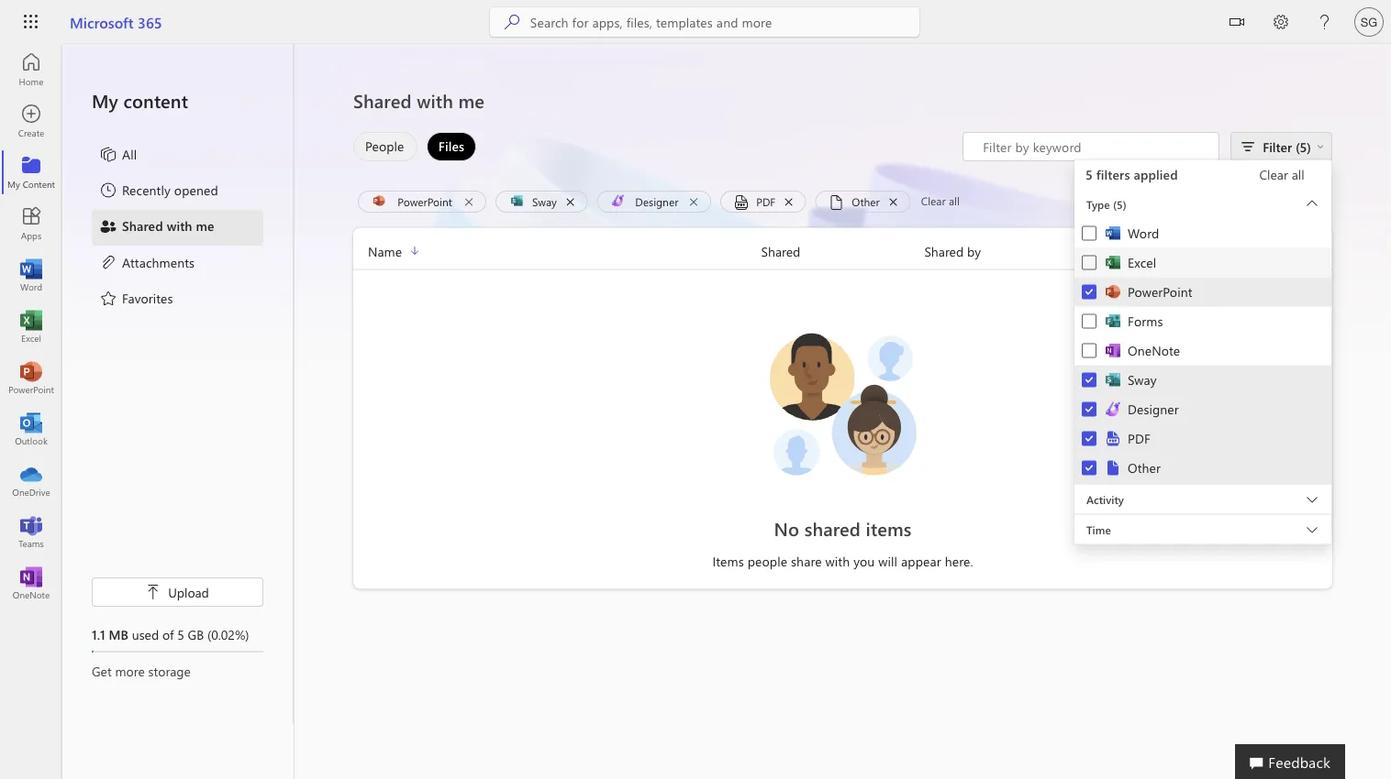 Task type: locate. For each thing, give the bounding box(es) containing it.
with up files
[[417, 89, 453, 113]]

all for the bottom clear all button
[[949, 194, 960, 208]]

0 horizontal spatial designer
[[635, 194, 678, 209]]

sway down onenote
[[1128, 372, 1157, 389]]

(5) right 'type'
[[1113, 197, 1127, 212]]

me down opened
[[196, 217, 214, 234]]

items
[[866, 517, 912, 541]]

1 vertical spatial shared with me
[[122, 217, 214, 234]]

shared with me element
[[99, 217, 214, 239]]

activity inside dropdown button
[[1086, 492, 1124, 507]]

people
[[748, 553, 787, 570]]

shared button
[[761, 241, 924, 262]]

1 vertical spatial 5
[[177, 626, 184, 643]]

all down filter (5) 
[[1292, 166, 1304, 183]]

1 vertical spatial all
[[949, 194, 960, 208]]

clear all up 'shared by'
[[921, 194, 960, 208]]

1 vertical spatial clear
[[921, 194, 946, 208]]

activity for activity dropdown button
[[1086, 492, 1124, 507]]

0 vertical spatial designer
[[635, 194, 678, 209]]

(5) for filter
[[1296, 138, 1311, 155]]

activity up time
[[1086, 492, 1124, 507]]

0 vertical spatial me
[[458, 89, 485, 113]]

apps image
[[22, 215, 40, 233]]

with
[[417, 89, 453, 113], [167, 217, 192, 234], [825, 553, 850, 570]]

type (5) button
[[1075, 189, 1331, 219]]

shared by button
[[924, 241, 1088, 262]]

clear all button up 'shared by'
[[916, 191, 965, 213]]

menu containing all
[[92, 138, 263, 318]]

name button
[[353, 241, 761, 262]]

activity
[[1088, 243, 1130, 260], [1086, 492, 1124, 507]]

0 horizontal spatial menu
[[92, 138, 263, 318]]

shared inside menu
[[122, 217, 163, 234]]

0 horizontal spatial shared with me
[[122, 217, 214, 234]]

navigation
[[0, 44, 62, 609]]

designer
[[635, 194, 678, 209], [1128, 401, 1179, 418]]

get more storage button
[[92, 663, 263, 681]]

(5) left 
[[1296, 138, 1311, 155]]

sway up name button at top
[[532, 194, 557, 209]]

people
[[365, 138, 404, 155]]

0 horizontal spatial (5)
[[1113, 197, 1127, 212]]

designer inside button
[[635, 194, 678, 209]]

0 horizontal spatial with
[[167, 217, 192, 234]]

0 vertical spatial all
[[1292, 166, 1304, 183]]

no shared items status
[[598, 516, 1088, 542]]

sg button
[[1347, 0, 1391, 44]]

(5)
[[1296, 138, 1311, 155], [1113, 197, 1127, 212]]

1 horizontal spatial designer
[[1128, 401, 1179, 418]]

status
[[963, 132, 1220, 161]]

0 horizontal spatial pdf
[[756, 194, 776, 209]]

other inside other button
[[852, 194, 880, 209]]

Search box. Suggestions appear as you type. search field
[[530, 7, 919, 37]]

outlook image
[[22, 420, 40, 439]]

0 vertical spatial with
[[417, 89, 453, 113]]

microsoft 365 banner
[[0, 0, 1391, 47]]

no
[[774, 517, 799, 541]]

tab list
[[349, 132, 481, 161]]

0 vertical spatial pdf
[[756, 194, 776, 209]]

1 horizontal spatial clear
[[1259, 166, 1288, 183]]

attachments element
[[99, 253, 195, 275]]

people tab
[[349, 132, 422, 161]]

shared down recently
[[122, 217, 163, 234]]

all
[[1292, 166, 1304, 183], [949, 194, 960, 208]]

shared up people
[[353, 89, 412, 113]]

powerpoint down the files tab
[[398, 194, 452, 209]]

0 vertical spatial clear all
[[1259, 166, 1304, 183]]

will
[[878, 553, 898, 570]]

0 vertical spatial other
[[852, 194, 880, 209]]

share
[[791, 553, 822, 570]]

excel
[[1128, 254, 1156, 271]]

clear for the bottom clear all button
[[921, 194, 946, 208]]

filters
[[1096, 166, 1130, 183]]

pdf down designer checkbox item on the right bottom of the page
[[1128, 430, 1151, 447]]

1 vertical spatial with
[[167, 217, 192, 234]]

by
[[967, 243, 981, 260]]

1 vertical spatial pdf
[[1128, 430, 1151, 447]]

files
[[438, 138, 464, 155]]

1 horizontal spatial shared with me
[[353, 89, 485, 113]]

1 vertical spatial sway
[[1128, 372, 1157, 389]]

me up files
[[458, 89, 485, 113]]

my content
[[92, 89, 188, 113]]

other
[[852, 194, 880, 209], [1128, 460, 1161, 477]]

0 horizontal spatial powerpoint
[[398, 194, 452, 209]]

0 horizontal spatial me
[[196, 217, 214, 234]]

0 horizontal spatial clear all button
[[916, 191, 965, 213]]

shared with me
[[353, 89, 485, 113], [122, 217, 214, 234]]

2 vertical spatial with
[[825, 553, 850, 570]]

menu
[[92, 138, 263, 318], [1075, 219, 1331, 484]]

forms checkbox item
[[1075, 307, 1331, 336]]

0 horizontal spatial other
[[852, 194, 880, 209]]

5 right of
[[177, 626, 184, 643]]

of
[[162, 626, 174, 643]]

files tab
[[422, 132, 481, 161]]

empty state icon image
[[760, 322, 925, 487]]

5
[[1086, 166, 1093, 183], [177, 626, 184, 643]]

2 horizontal spatial with
[[825, 553, 850, 570]]

with inside "my content left pane navigation" navigation
[[167, 217, 192, 234]]

upload
[[168, 584, 209, 601]]

pdf
[[756, 194, 776, 209], [1128, 430, 1151, 447]]

other down pdf checkbox item
[[1128, 460, 1161, 477]]

activity inside column header
[[1088, 243, 1130, 260]]

1 vertical spatial powerpoint
[[1128, 284, 1192, 301]]

0 vertical spatial powerpoint
[[398, 194, 452, 209]]

clear up 'shared by'
[[921, 194, 946, 208]]

1 vertical spatial me
[[196, 217, 214, 234]]

1 horizontal spatial sway
[[1128, 372, 1157, 389]]

1.1 mb used of 5 gb (0.02%)
[[92, 626, 249, 643]]

shared
[[353, 89, 412, 113], [122, 217, 163, 234], [761, 243, 800, 260], [924, 243, 964, 260]]

other up the "shared" button at the top of page
[[852, 194, 880, 209]]

all up 'shared by'
[[949, 194, 960, 208]]

activity down word
[[1088, 243, 1130, 260]]

row
[[353, 241, 1332, 270]]

powerpoint inside checkbox item
[[1128, 284, 1192, 301]]

0 horizontal spatial clear all
[[921, 194, 960, 208]]

1 vertical spatial (5)
[[1113, 197, 1127, 212]]

5 filters applied
[[1086, 166, 1178, 183]]

applied
[[1134, 166, 1178, 183]]

clear all down filter
[[1259, 166, 1304, 183]]

0 horizontal spatial sway
[[532, 194, 557, 209]]

clear all button
[[1238, 160, 1326, 189], [916, 191, 965, 213]]

clear all
[[1259, 166, 1304, 183], [921, 194, 960, 208]]

powerpoint up forms
[[1128, 284, 1192, 301]]

time
[[1086, 523, 1111, 537]]

1 horizontal spatial menu
[[1075, 219, 1331, 484]]

1 horizontal spatial with
[[417, 89, 453, 113]]

0 vertical spatial (5)
[[1296, 138, 1311, 155]]

0 vertical spatial activity
[[1088, 243, 1130, 260]]

other button
[[815, 191, 911, 217]]

1 vertical spatial designer
[[1128, 401, 1179, 418]]

clear
[[1259, 166, 1288, 183], [921, 194, 946, 208]]

items
[[712, 553, 744, 570]]

(5) inside dropdown button
[[1113, 197, 1127, 212]]

all
[[122, 145, 137, 162]]

powerpoint
[[398, 194, 452, 209], [1128, 284, 1192, 301]]

filter
[[1263, 138, 1292, 155]]

1 horizontal spatial pdf
[[1128, 430, 1151, 447]]

opened
[[174, 181, 218, 198]]

1 horizontal spatial clear all button
[[1238, 160, 1326, 189]]

1 horizontal spatial powerpoint
[[1128, 284, 1192, 301]]

microsoft 365
[[70, 12, 162, 32]]

pdf up the "shared" button at the top of page
[[756, 194, 776, 209]]

my content left pane navigation navigation
[[62, 44, 294, 725]]

shared left the by
[[924, 243, 964, 260]]

1 vertical spatial other
[[1128, 460, 1161, 477]]

shared down pdf button
[[761, 243, 800, 260]]

favorites element
[[99, 289, 173, 311]]

menu inside "my content left pane navigation" navigation
[[92, 138, 263, 318]]

clear down filter
[[1259, 166, 1288, 183]]

1 horizontal spatial (5)
[[1296, 138, 1311, 155]]

onenote
[[1128, 342, 1180, 359]]

1 horizontal spatial all
[[1292, 166, 1304, 183]]

sway checkbox item
[[1075, 366, 1331, 395]]

sway inside sway checkbox item
[[1128, 372, 1157, 389]]

0 horizontal spatial all
[[949, 194, 960, 208]]

designer checkbox item
[[1075, 395, 1331, 424]]

with left you at the bottom
[[825, 553, 850, 570]]

with down recently opened
[[167, 217, 192, 234]]

1 horizontal spatial 5
[[1086, 166, 1093, 183]]

onenote image
[[22, 574, 40, 593]]

shared with me up files
[[353, 89, 485, 113]]

me
[[458, 89, 485, 113], [196, 217, 214, 234]]

shared with me down recently opened element
[[122, 217, 214, 234]]

5 left filters
[[1086, 166, 1093, 183]]

favorites
[[122, 290, 173, 306]]

sway
[[532, 194, 557, 209], [1128, 372, 1157, 389]]

feedback
[[1268, 752, 1331, 772]]

0 vertical spatial clear
[[1259, 166, 1288, 183]]

pdf button
[[720, 191, 806, 217]]

1 vertical spatial activity
[[1086, 492, 1124, 507]]

clear all button down filter
[[1238, 160, 1326, 189]]

sg
[[1361, 15, 1377, 29]]

0 horizontal spatial clear
[[921, 194, 946, 208]]

0 horizontal spatial 5
[[177, 626, 184, 643]]

1 horizontal spatial other
[[1128, 460, 1161, 477]]

designer button
[[597, 191, 711, 213]]

pdf inside button
[[756, 194, 776, 209]]

0 vertical spatial sway
[[532, 194, 557, 209]]

1 horizontal spatial me
[[458, 89, 485, 113]]

None search field
[[490, 7, 919, 37]]



Task type: describe. For each thing, give the bounding box(es) containing it.
time button
[[1075, 515, 1331, 545]]

gb
[[188, 626, 204, 643]]

with inside status
[[825, 553, 850, 570]]

appear
[[901, 553, 941, 570]]

mb
[[109, 626, 128, 643]]

activity button
[[1075, 485, 1331, 514]]

type
[[1086, 197, 1110, 212]]

1 vertical spatial clear all
[[921, 194, 960, 208]]

get
[[92, 663, 112, 680]]

name
[[368, 243, 402, 260]]

create image
[[22, 112, 40, 130]]

designer inside checkbox item
[[1128, 401, 1179, 418]]

menu containing word
[[1075, 219, 1331, 484]]

attachments
[[122, 253, 195, 270]]


[[1230, 15, 1244, 29]]

recently opened
[[122, 181, 218, 198]]

Filter by keyword text field
[[981, 138, 1210, 156]]

onedrive image
[[22, 472, 40, 490]]

powerpoint inside button
[[398, 194, 452, 209]]

pdf inside checkbox item
[[1128, 430, 1151, 447]]

(0.02%)
[[207, 626, 249, 643]]

row containing name
[[353, 241, 1332, 270]]

no shared items
[[774, 517, 912, 541]]

0 vertical spatial 5
[[1086, 166, 1093, 183]]

you
[[854, 553, 875, 570]]

1 horizontal spatial clear all
[[1259, 166, 1304, 183]]

5 inside "my content left pane navigation" navigation
[[177, 626, 184, 643]]

(5) for type
[[1113, 197, 1127, 212]]

me inside shared with me element
[[196, 217, 214, 234]]

feedback button
[[1235, 745, 1345, 780]]

filter (5) 
[[1263, 138, 1324, 155]]

 upload
[[146, 584, 209, 601]]

activity for activity, column 4 of 4 column header
[[1088, 243, 1130, 260]]

sway button
[[496, 191, 588, 213]]

onenote checkbox item
[[1075, 336, 1331, 366]]

my
[[92, 89, 118, 113]]

content
[[123, 89, 188, 113]]

excel checkbox item
[[1075, 248, 1331, 278]]

here.
[[945, 553, 973, 570]]

0 vertical spatial clear all button
[[1238, 160, 1326, 189]]

all for clear all button to the top
[[1292, 166, 1304, 183]]

microsoft
[[70, 12, 134, 32]]

word image
[[22, 266, 40, 284]]

clear for clear all button to the top
[[1259, 166, 1288, 183]]

teams image
[[22, 523, 40, 541]]

0 vertical spatial shared with me
[[353, 89, 485, 113]]

all element
[[99, 145, 137, 167]]

1.1
[[92, 626, 105, 643]]

my content image
[[22, 163, 40, 182]]


[[1317, 143, 1324, 150]]

more
[[115, 663, 145, 680]]

powerpoint checkbox item
[[1075, 278, 1331, 307]]

sway inside sway button
[[532, 194, 557, 209]]

word
[[1128, 225, 1159, 242]]

powerpoint image
[[22, 369, 40, 387]]

forms
[[1128, 313, 1163, 330]]

recently opened element
[[99, 181, 218, 203]]

1 vertical spatial clear all button
[[916, 191, 965, 213]]

excel image
[[22, 317, 40, 336]]

type (5)
[[1086, 197, 1127, 212]]


[[146, 585, 161, 600]]

none search field inside microsoft 365 banner
[[490, 7, 919, 37]]

 button
[[1215, 0, 1259, 47]]

shared inside button
[[761, 243, 800, 260]]

other inside other checkbox item
[[1128, 460, 1161, 477]]

used
[[132, 626, 159, 643]]

activity, column 4 of 4 column header
[[1088, 241, 1332, 262]]

tab list containing people
[[349, 132, 481, 161]]

powerpoint button
[[358, 191, 486, 213]]

other checkbox item
[[1075, 453, 1331, 484]]

home image
[[22, 61, 40, 79]]

items people share with you will appear here.
[[712, 553, 973, 570]]

shared inside button
[[924, 243, 964, 260]]

word checkbox item
[[1075, 219, 1331, 248]]

shared with me inside menu
[[122, 217, 214, 234]]

pdf checkbox item
[[1075, 423, 1331, 454]]

get more storage
[[92, 663, 191, 680]]

items people share with you will appear here. status
[[598, 553, 1088, 571]]

storage
[[148, 663, 191, 680]]

recently
[[122, 181, 171, 198]]

shared by
[[924, 243, 981, 260]]

shared
[[804, 517, 861, 541]]

365
[[138, 12, 162, 32]]



Task type: vqa. For each thing, say whether or not it's contained in the screenshot.
"OneNote" icon
yes



